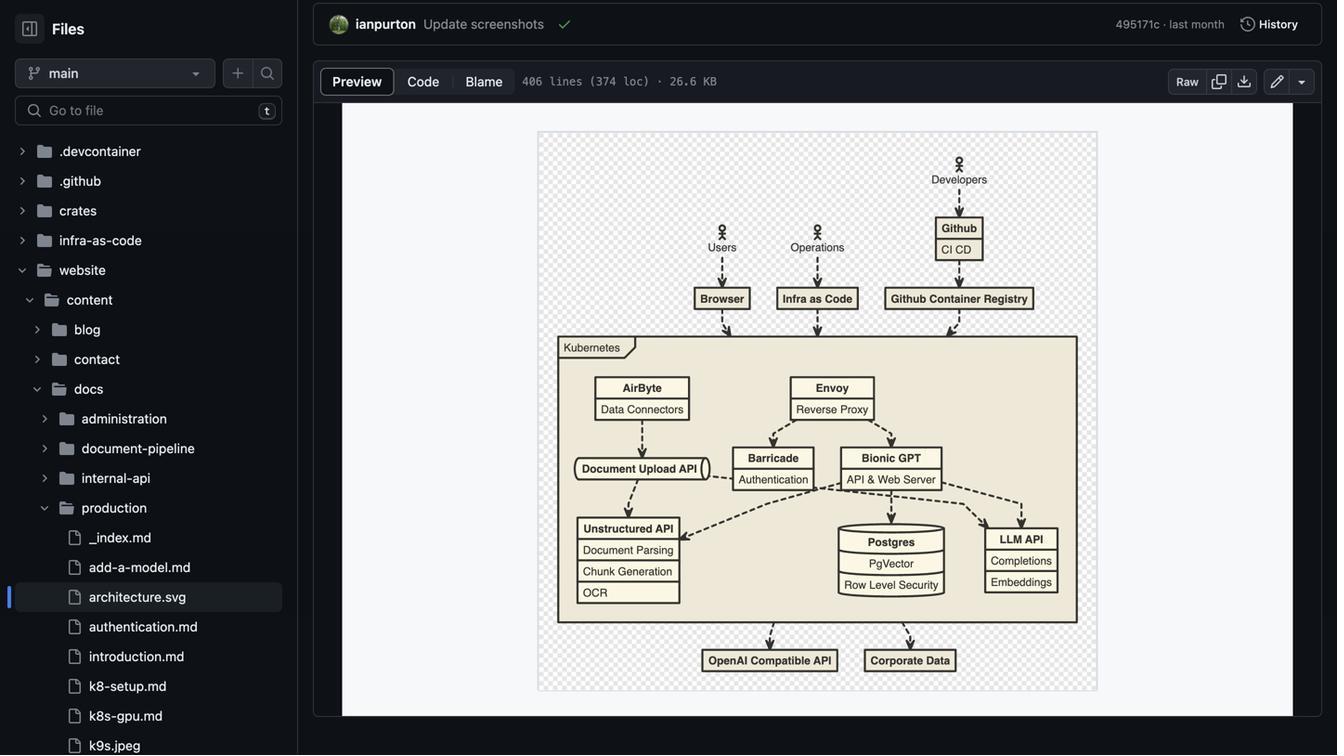 Task type: describe. For each thing, give the bounding box(es) containing it.
495171c
[[1116, 18, 1160, 31]]

file directory open fill image for content
[[45, 293, 59, 308]]

main
[[49, 65, 79, 81]]

code button
[[395, 68, 452, 96]]

fork this repository and edit the file tooltip
[[1264, 69, 1290, 95]]

raw link
[[1169, 69, 1208, 95]]

infra-as-code
[[59, 233, 142, 248]]

file image for _index.md
[[67, 530, 82, 545]]

history image
[[1241, 17, 1256, 32]]

crates
[[59, 203, 97, 218]]

edit file image
[[1270, 74, 1285, 89]]

raw
[[1177, 75, 1199, 88]]

chevron right image for document-pipeline
[[39, 443, 50, 454]]

chevron right image for blog
[[32, 324, 43, 335]]

file image for authentication.md
[[67, 620, 82, 635]]

file directory fill image for administration
[[59, 412, 74, 426]]

406
[[522, 75, 543, 88]]

k8-setup.md
[[89, 679, 167, 694]]

.github
[[59, 173, 101, 189]]

file image for k8-setup.md
[[67, 679, 82, 694]]

file image for k9s.jpeg
[[67, 739, 82, 753]]

more edit options image
[[1295, 74, 1310, 89]]

file directory fill image for .devcontainer
[[37, 144, 52, 159]]

.devcontainer
[[59, 144, 141, 159]]

file image for introduction.md
[[67, 649, 82, 664]]

chevron right image for infra-as-code
[[17, 235, 28, 246]]

gpu.md
[[117, 708, 163, 724]]

chevron right image for .github
[[17, 176, 28, 187]]

file directory open fill image for production
[[59, 501, 74, 516]]

blame
[[466, 74, 503, 89]]

search image
[[27, 103, 42, 118]]

0 horizontal spatial ·
[[657, 75, 663, 88]]

search this repository image
[[260, 66, 275, 81]]

files tree
[[15, 137, 282, 755]]

internal-api
[[82, 471, 151, 486]]

git branch image
[[27, 66, 42, 81]]

kb
[[704, 75, 717, 88]]

file image for add-a-model.md
[[67, 560, 82, 575]]

k8s-
[[89, 708, 117, 724]]

chevron down image for production
[[39, 503, 50, 514]]

content
[[67, 292, 113, 308]]

file image for architecture.svg
[[67, 590, 82, 605]]

chevron right image for .devcontainer
[[17, 146, 28, 157]]

document-pipeline
[[82, 441, 195, 456]]

code
[[408, 74, 440, 89]]

docs
[[74, 381, 104, 397]]

chevron right image for administration
[[39, 413, 50, 425]]

content tree item
[[15, 285, 282, 755]]

production tree item
[[15, 493, 282, 755]]

as-
[[92, 233, 112, 248]]

group for docs
[[15, 404, 282, 755]]

infra-
[[59, 233, 92, 248]]

k9s.jpeg
[[89, 738, 141, 753]]

add-a-model.md
[[89, 560, 191, 575]]

download raw file tooltip
[[1232, 69, 1258, 95]]

file directory fill image for contact
[[52, 352, 67, 367]]

history link
[[1233, 11, 1307, 37]]

add file image
[[231, 66, 246, 81]]

406 lines (374 loc) · 26.6 kb
[[522, 75, 717, 88]]

model.md
[[131, 560, 191, 575]]

main button
[[15, 59, 216, 88]]

update screenshots link
[[424, 16, 544, 32]]

file directory fill image for document-pipeline
[[59, 441, 74, 456]]

add-
[[89, 560, 118, 575]]

code
[[112, 233, 142, 248]]

architecture.svg tree item
[[15, 582, 282, 612]]

pipeline
[[148, 441, 195, 456]]

chevron down image
[[32, 384, 43, 395]]



Task type: locate. For each thing, give the bounding box(es) containing it.
·
[[1164, 18, 1167, 31], [657, 75, 663, 88]]

file directory open fill image for website
[[37, 263, 52, 278]]

group containing _index.md
[[15, 523, 282, 755]]

2 vertical spatial chevron down image
[[39, 503, 50, 514]]

add file tooltip
[[223, 59, 253, 88]]

3 group from the top
[[15, 523, 282, 755]]

authentication.md
[[89, 619, 198, 635]]

last
[[1170, 18, 1189, 31]]

k8-
[[89, 679, 110, 694]]

file directory fill image for infra-as-code
[[37, 233, 52, 248]]

2 file image from the top
[[67, 590, 82, 605]]

0 horizontal spatial chevron right image
[[17, 176, 28, 187]]

file directory fill image for .github
[[37, 174, 52, 189]]

file directory open fill image
[[37, 263, 52, 278], [45, 293, 59, 308], [59, 501, 74, 516]]

screenshots
[[471, 16, 544, 32]]

1 horizontal spatial ·
[[1164, 18, 1167, 31]]

chevron right image left ".github"
[[17, 176, 28, 187]]

update screenshots
[[424, 16, 544, 32]]

0 vertical spatial chevron right image
[[17, 176, 28, 187]]

chevron right image
[[17, 176, 28, 187], [32, 354, 43, 365]]

1 vertical spatial file image
[[67, 620, 82, 635]]

· right the loc)
[[657, 75, 663, 88]]

file image left the authentication.md
[[67, 620, 82, 635]]

history
[[1260, 18, 1299, 31]]

t
[[264, 106, 270, 117]]

Go to file text field
[[49, 97, 251, 124]]

chevron right image up chevron down image
[[32, 354, 43, 365]]

0 vertical spatial chevron down image
[[17, 265, 28, 276]]

update
[[424, 16, 468, 32]]

0 vertical spatial file image
[[67, 560, 82, 575]]

_index.md
[[89, 530, 151, 545]]

group containing administration
[[15, 404, 282, 755]]

file directory open fill image left content
[[45, 293, 59, 308]]

group for content
[[15, 315, 282, 755]]

file view element
[[321, 68, 516, 96]]

file directory fill image left 'infra-'
[[37, 233, 52, 248]]

file directory fill image for blog
[[52, 322, 67, 337]]

k8s-gpu.md
[[89, 708, 163, 724]]

chevron down image left production
[[39, 503, 50, 514]]

file directory fill image down file directory open fill image
[[59, 412, 74, 426]]

internal-
[[82, 471, 133, 486]]

file directory fill image down search icon
[[37, 144, 52, 159]]

website
[[59, 262, 106, 278]]

group
[[15, 315, 282, 755], [15, 404, 282, 755], [15, 523, 282, 755]]

preview button
[[321, 68, 394, 96]]

introduction.md
[[89, 649, 184, 664]]

chevron right image
[[17, 146, 28, 157], [17, 205, 28, 216], [17, 235, 28, 246], [32, 324, 43, 335], [39, 413, 50, 425], [39, 443, 50, 454], [39, 473, 50, 484]]

2 vertical spatial file directory open fill image
[[59, 501, 74, 516]]

1 file image from the top
[[67, 530, 82, 545]]

file directory fill image
[[37, 144, 52, 159], [52, 322, 67, 337], [52, 352, 67, 367], [59, 441, 74, 456]]

2 file image from the top
[[67, 620, 82, 635]]

check image
[[557, 17, 572, 32]]

file directory fill image left document-
[[59, 441, 74, 456]]

file image left _index.md
[[67, 530, 82, 545]]

495171c link
[[1116, 16, 1160, 33]]

1 vertical spatial chevron down image
[[24, 294, 35, 306]]

chevron right image for crates
[[17, 205, 28, 216]]

file image left architecture.svg
[[67, 590, 82, 605]]

file image left k8s-
[[67, 709, 82, 724]]

3 file image from the top
[[67, 739, 82, 753]]

contact
[[74, 352, 120, 367]]

1 file image from the top
[[67, 560, 82, 575]]

file directory fill image left blog
[[52, 322, 67, 337]]

file image inside architecture.svg "tree item"
[[67, 590, 82, 605]]

0 vertical spatial file directory open fill image
[[37, 263, 52, 278]]

chevron down image left content
[[24, 294, 35, 306]]

production
[[82, 500, 147, 516]]

1 vertical spatial chevron right image
[[32, 354, 43, 365]]

preview
[[333, 74, 382, 89]]

file image left k9s.jpeg at the left of the page
[[67, 739, 82, 753]]

administration
[[82, 411, 167, 426]]

ianpurton
[[356, 16, 416, 32]]

chevron down image for website
[[17, 265, 28, 276]]

3 file image from the top
[[67, 649, 82, 664]]

chevron right image for contact
[[32, 354, 43, 365]]

chevron down image left 'website'
[[17, 265, 28, 276]]

file directory fill image for internal-api
[[59, 471, 74, 486]]

ianpurton image
[[330, 15, 348, 34]]

file image left k8-
[[67, 679, 82, 694]]

1 group from the top
[[15, 315, 282, 755]]

file image left add-
[[67, 560, 82, 575]]

blame button
[[453, 68, 516, 96]]

blog
[[74, 322, 101, 337]]

1 vertical spatial ·
[[657, 75, 663, 88]]

chevron down image
[[17, 265, 28, 276], [24, 294, 35, 306], [39, 503, 50, 514]]

side panel image
[[22, 21, 37, 36]]

file image
[[67, 560, 82, 575], [67, 620, 82, 635], [67, 739, 82, 753]]

4 file image from the top
[[67, 679, 82, 694]]

ianpurton link
[[356, 16, 416, 32]]

chevron down image for content
[[24, 294, 35, 306]]

file directory fill image for crates
[[37, 203, 52, 218]]

(374
[[590, 75, 616, 88]]

file directory fill image up file directory open fill image
[[52, 352, 67, 367]]

· left last
[[1164, 18, 1167, 31]]

1 vertical spatial file directory open fill image
[[45, 293, 59, 308]]

file directory fill image
[[37, 174, 52, 189], [37, 203, 52, 218], [37, 233, 52, 248], [59, 412, 74, 426], [59, 471, 74, 486]]

file image
[[67, 530, 82, 545], [67, 590, 82, 605], [67, 649, 82, 664], [67, 679, 82, 694], [67, 709, 82, 724]]

495171c · last month
[[1116, 18, 1225, 31]]

file directory fill image left crates
[[37, 203, 52, 218]]

file directory open fill image left 'website'
[[37, 263, 52, 278]]

website tree item
[[15, 255, 282, 755]]

docs tree item
[[15, 374, 282, 755]]

group for production
[[15, 523, 282, 755]]

setup.md
[[110, 679, 167, 694]]

files
[[52, 20, 84, 38]]

5 file image from the top
[[67, 709, 82, 724]]

a-
[[118, 560, 131, 575]]

download raw content image
[[1237, 74, 1252, 89]]

file directory fill image left internal-
[[59, 471, 74, 486]]

month
[[1192, 18, 1225, 31]]

copy raw content image
[[1212, 74, 1227, 89]]

file directory fill image left ".github"
[[37, 174, 52, 189]]

file image for k8s-gpu.md
[[67, 709, 82, 724]]

2 group from the top
[[15, 404, 282, 755]]

draggable pane splitter slider
[[295, 0, 300, 754]]

2 vertical spatial file image
[[67, 739, 82, 753]]

group containing blog
[[15, 315, 282, 755]]

file image left introduction.md
[[67, 649, 82, 664]]

file directory open fill image
[[52, 382, 67, 397]]

document-
[[82, 441, 148, 456]]

lines
[[549, 75, 583, 88]]

chevron right image for internal-api
[[39, 473, 50, 484]]

api
[[133, 471, 151, 486]]

architecture.svg
[[89, 589, 186, 605]]

0 vertical spatial ·
[[1164, 18, 1167, 31]]

1 horizontal spatial chevron right image
[[32, 354, 43, 365]]

file directory open fill image left production
[[59, 501, 74, 516]]

26.6
[[670, 75, 697, 88]]

loc)
[[623, 75, 650, 88]]



Task type: vqa. For each thing, say whether or not it's contained in the screenshot.
k8-
yes



